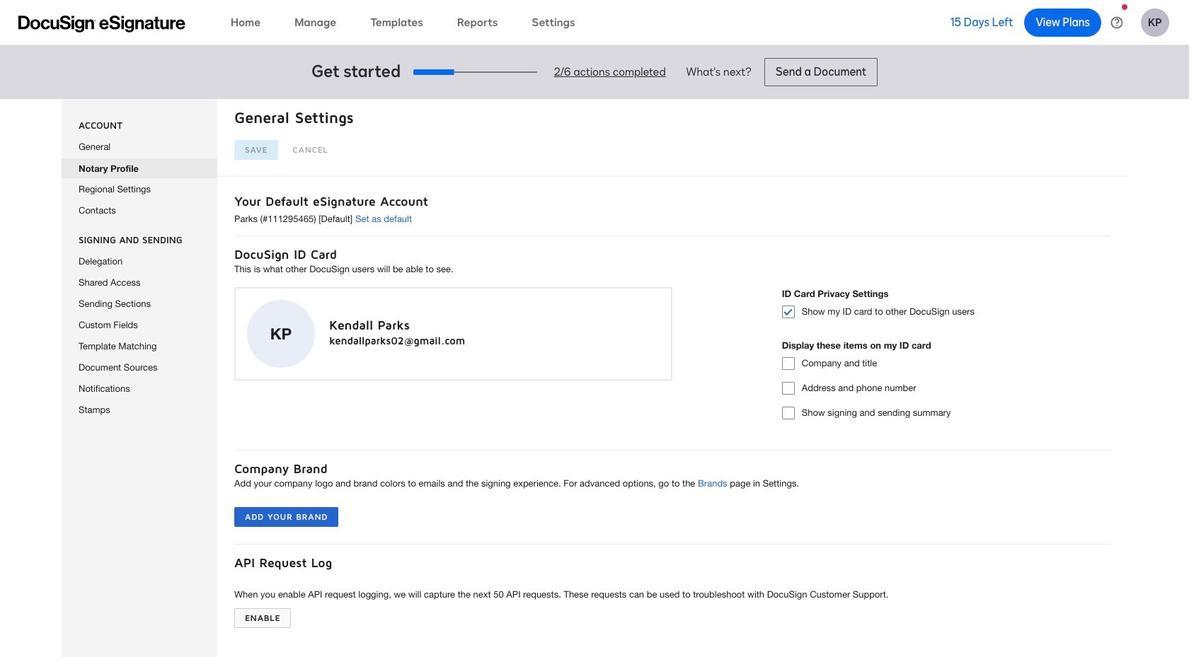 Task type: locate. For each thing, give the bounding box(es) containing it.
docusign esignature image
[[18, 15, 186, 32]]

upload or change your profile image image
[[270, 323, 292, 346]]



Task type: vqa. For each thing, say whether or not it's contained in the screenshot.
Remove Cool From Favorites icon
no



